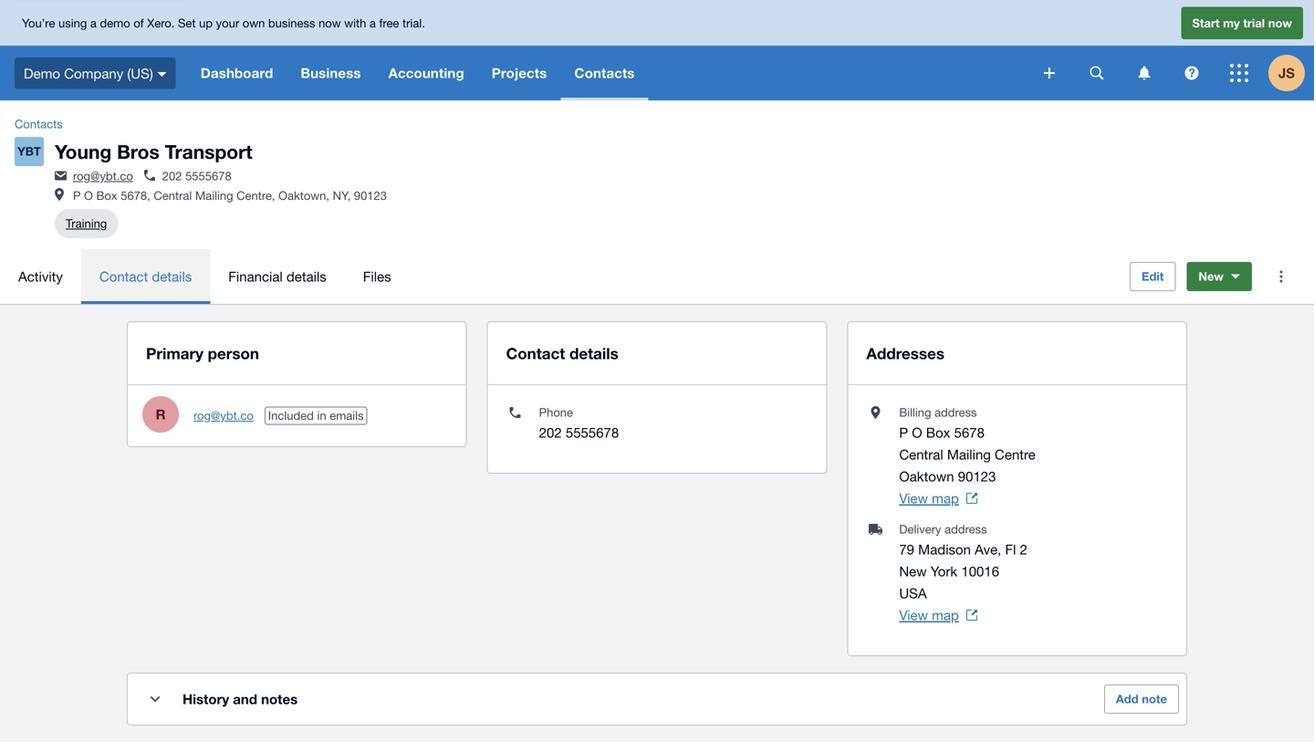 Task type: vqa. For each thing, say whether or not it's contained in the screenshot.
bottommost mailing
yes



Task type: locate. For each thing, give the bounding box(es) containing it.
rog@ybt.co down the young
[[73, 169, 133, 183]]

0 vertical spatial view map link
[[900, 488, 978, 510]]

delivery address 79 madison ave, fl 2 new york 10016 usa view map
[[900, 522, 1028, 623]]

1 view map link from the top
[[900, 488, 978, 510]]

contact details down training button
[[99, 269, 192, 285]]

1 horizontal spatial contact details
[[506, 344, 619, 363]]

menu
[[0, 249, 1116, 304]]

2 view map link from the top
[[900, 605, 978, 626]]

actions menu image
[[1264, 258, 1300, 295]]

0 vertical spatial contact details
[[99, 269, 192, 285]]

0 vertical spatial contact
[[99, 269, 148, 285]]

note
[[1142, 692, 1168, 706]]

contacts inside dropdown button
[[575, 65, 635, 81]]

1 horizontal spatial svg image
[[1044, 68, 1055, 79]]

new
[[1199, 269, 1224, 284], [900, 563, 927, 579]]

toggle button
[[137, 681, 173, 718]]

1 horizontal spatial p
[[900, 425, 908, 441]]

view map link
[[900, 488, 978, 510], [900, 605, 978, 626]]

1 horizontal spatial svg image
[[1139, 66, 1151, 80]]

new up usa
[[900, 563, 927, 579]]

202 right phone number image
[[162, 169, 182, 183]]

contact details button
[[81, 249, 210, 304]]

contact details
[[99, 269, 192, 285], [506, 344, 619, 363]]

svg image
[[1091, 66, 1104, 80], [1139, 66, 1151, 80], [1185, 66, 1199, 80]]

5678
[[955, 425, 985, 441]]

1 horizontal spatial rog@ybt.co link
[[194, 409, 254, 423]]

p right the billing address icon
[[73, 188, 81, 203]]

business button
[[287, 46, 375, 100]]

10016
[[962, 563, 1000, 579]]

contact down training button
[[99, 269, 148, 285]]

transport
[[165, 140, 253, 163]]

svg image
[[1231, 64, 1249, 82], [1044, 68, 1055, 79], [158, 72, 167, 76]]

1 horizontal spatial contacts
[[575, 65, 635, 81]]

centre
[[995, 447, 1036, 463]]

view down usa
[[900, 607, 928, 623]]

90123
[[354, 188, 387, 203], [958, 468, 996, 484]]

accounting
[[389, 65, 464, 81]]

0 horizontal spatial mailing
[[195, 188, 233, 203]]

a
[[90, 16, 97, 30], [370, 16, 376, 30]]

2 horizontal spatial svg image
[[1231, 64, 1249, 82]]

1 horizontal spatial now
[[1269, 16, 1293, 30]]

address up 'madison'
[[945, 522, 987, 536]]

details right financial
[[287, 269, 327, 285]]

address for ave,
[[945, 522, 987, 536]]

included
[[268, 409, 314, 423]]

2 horizontal spatial svg image
[[1185, 66, 1199, 80]]

you're
[[22, 16, 55, 30]]

p o box 5678, central mailing centre, oaktown, ny, 90123
[[73, 188, 387, 203]]

usa
[[900, 585, 927, 601]]

rog@ybt.co right the r
[[194, 409, 254, 423]]

rog@ybt.co link right the r
[[194, 409, 254, 423]]

demo company (us) button
[[0, 46, 187, 100]]

0 vertical spatial rog@ybt.co link
[[73, 169, 133, 183]]

79
[[900, 542, 915, 557]]

1 vertical spatial mailing
[[947, 447, 991, 463]]

1 horizontal spatial details
[[287, 269, 327, 285]]

contact details inside contact details button
[[99, 269, 192, 285]]

0 vertical spatial new
[[1199, 269, 1224, 284]]

central down phone number image
[[154, 188, 192, 203]]

90123 down centre
[[958, 468, 996, 484]]

address inside delivery address 79 madison ave, fl 2 new york 10016 usa view map
[[945, 522, 987, 536]]

1 vertical spatial rog@ybt.co link
[[194, 409, 254, 423]]

1 vertical spatial rog@ybt.co
[[194, 409, 254, 423]]

p
[[73, 188, 81, 203], [900, 425, 908, 441]]

2 view from the top
[[900, 607, 928, 623]]

view inside billing address p o box 5678 central mailing centre oaktown 90123 view map
[[900, 490, 928, 506]]

0 vertical spatial view
[[900, 490, 928, 506]]

o inside billing address p o box 5678 central mailing centre oaktown 90123 view map
[[912, 425, 923, 441]]

1 view from the top
[[900, 490, 928, 506]]

view map link for usa
[[900, 605, 978, 626]]

1 vertical spatial contact
[[506, 344, 565, 363]]

contacts up ybt
[[15, 117, 63, 131]]

1 vertical spatial o
[[912, 425, 923, 441]]

edit button
[[1130, 262, 1176, 291]]

new right the edit
[[1199, 269, 1224, 284]]

dashboard link
[[187, 46, 287, 100]]

o down billing
[[912, 425, 923, 441]]

view
[[900, 490, 928, 506], [900, 607, 928, 623]]

0 horizontal spatial 202
[[162, 169, 182, 183]]

0 vertical spatial box
[[96, 188, 117, 203]]

start my trial now
[[1193, 16, 1293, 30]]

202 down phone on the bottom left
[[539, 425, 562, 441]]

1 vertical spatial 5555678
[[566, 425, 619, 441]]

details up the primary
[[152, 269, 192, 285]]

view for oaktown 90123
[[900, 490, 928, 506]]

view map link for 90123
[[900, 488, 978, 510]]

contacts
[[575, 65, 635, 81], [15, 117, 63, 131]]

0 vertical spatial contacts
[[575, 65, 635, 81]]

mailing down 202 5555678
[[195, 188, 233, 203]]

delivery
[[900, 522, 942, 536]]

map
[[932, 490, 959, 506], [932, 607, 959, 623]]

box down billing
[[926, 425, 951, 441]]

trial
[[1244, 16, 1265, 30]]

1 horizontal spatial o
[[912, 425, 923, 441]]

rog@ybt.co link
[[73, 169, 133, 183], [194, 409, 254, 423]]

in
[[317, 409, 326, 423]]

0 vertical spatial map
[[932, 490, 959, 506]]

email image
[[55, 171, 67, 180]]

contacts right projects dropdown button
[[575, 65, 635, 81]]

view inside delivery address 79 madison ave, fl 2 new york 10016 usa view map
[[900, 607, 928, 623]]

0 vertical spatial address
[[935, 405, 977, 420]]

box
[[96, 188, 117, 203], [926, 425, 951, 441]]

5555678 down transport
[[185, 169, 232, 183]]

1 horizontal spatial mailing
[[947, 447, 991, 463]]

demo company (us)
[[24, 65, 153, 81]]

map inside delivery address 79 madison ave, fl 2 new york 10016 usa view map
[[932, 607, 959, 623]]

1 vertical spatial new
[[900, 563, 927, 579]]

0 horizontal spatial contacts
[[15, 117, 63, 131]]

phone number image
[[144, 170, 155, 181]]

0 horizontal spatial svg image
[[1091, 66, 1104, 80]]

202
[[162, 169, 182, 183], [539, 425, 562, 441]]

1 horizontal spatial a
[[370, 16, 376, 30]]

map down oaktown at the bottom right of page
[[932, 490, 959, 506]]

0 horizontal spatial o
[[84, 188, 93, 203]]

0 horizontal spatial contact
[[99, 269, 148, 285]]

young
[[55, 140, 112, 163]]

1 horizontal spatial 5555678
[[566, 425, 619, 441]]

view for usa
[[900, 607, 928, 623]]

now
[[319, 16, 341, 30], [1269, 16, 1293, 30]]

1 map from the top
[[932, 490, 959, 506]]

primary
[[146, 344, 204, 363]]

address up 5678
[[935, 405, 977, 420]]

mailing inside billing address p o box 5678 central mailing centre oaktown 90123 view map
[[947, 447, 991, 463]]

0 horizontal spatial new
[[900, 563, 927, 579]]

2 map from the top
[[932, 607, 959, 623]]

1 vertical spatial 202
[[539, 425, 562, 441]]

2 now from the left
[[1269, 16, 1293, 30]]

addresses
[[867, 344, 945, 363]]

1 vertical spatial view map link
[[900, 605, 978, 626]]

mailing
[[195, 188, 233, 203], [947, 447, 991, 463]]

1 horizontal spatial new
[[1199, 269, 1224, 284]]

demo
[[100, 16, 130, 30]]

address
[[935, 405, 977, 420], [945, 522, 987, 536]]

rog@ybt.co link down the young
[[73, 169, 133, 183]]

1 vertical spatial central
[[900, 447, 944, 463]]

view map link down usa
[[900, 605, 978, 626]]

notes
[[261, 691, 298, 708]]

central up oaktown at the bottom right of page
[[900, 447, 944, 463]]

financial details
[[229, 269, 327, 285]]

up
[[199, 16, 213, 30]]

madison
[[919, 542, 971, 557]]

now left with on the left top of the page
[[319, 16, 341, 30]]

r
[[156, 406, 166, 423]]

new inside delivery address 79 madison ave, fl 2 new york 10016 usa view map
[[900, 563, 927, 579]]

0 horizontal spatial details
[[152, 269, 192, 285]]

0 horizontal spatial svg image
[[158, 72, 167, 76]]

o up training
[[84, 188, 93, 203]]

1 vertical spatial box
[[926, 425, 951, 441]]

0 vertical spatial rog@ybt.co
[[73, 169, 133, 183]]

box left 5678,
[[96, 188, 117, 203]]

0 horizontal spatial box
[[96, 188, 117, 203]]

financial details button
[[210, 249, 345, 304]]

0 horizontal spatial now
[[319, 16, 341, 30]]

map down york
[[932, 607, 959, 623]]

o
[[84, 188, 93, 203], [912, 425, 923, 441]]

address inside billing address p o box 5678 central mailing centre oaktown 90123 view map
[[935, 405, 977, 420]]

90123 right ny,
[[354, 188, 387, 203]]

contact
[[99, 269, 148, 285], [506, 344, 565, 363]]

1 horizontal spatial box
[[926, 425, 951, 441]]

5555678
[[185, 169, 232, 183], [566, 425, 619, 441]]

1 vertical spatial contacts
[[15, 117, 63, 131]]

rog@ybt.co
[[73, 169, 133, 183], [194, 409, 254, 423]]

ave,
[[975, 542, 1002, 557]]

using
[[58, 16, 87, 30]]

now right trial on the top right of page
[[1269, 16, 1293, 30]]

contact up phone on the bottom left
[[506, 344, 565, 363]]

0 vertical spatial 5555678
[[185, 169, 232, 183]]

1 vertical spatial 90123
[[958, 468, 996, 484]]

1 vertical spatial address
[[945, 522, 987, 536]]

1 vertical spatial map
[[932, 607, 959, 623]]

bros
[[117, 140, 160, 163]]

0 horizontal spatial 5555678
[[185, 169, 232, 183]]

0 horizontal spatial 90123
[[354, 188, 387, 203]]

details up phone on the bottom left
[[570, 344, 619, 363]]

new inside popup button
[[1199, 269, 1224, 284]]

view down oaktown at the bottom right of page
[[900, 490, 928, 506]]

1 horizontal spatial 202
[[539, 425, 562, 441]]

view map link down oaktown at the bottom right of page
[[900, 488, 978, 510]]

0 vertical spatial mailing
[[195, 188, 233, 203]]

history
[[183, 691, 229, 708]]

3 svg image from the left
[[1185, 66, 1199, 80]]

0 horizontal spatial p
[[73, 188, 81, 203]]

1 horizontal spatial central
[[900, 447, 944, 463]]

0 horizontal spatial a
[[90, 16, 97, 30]]

1 vertical spatial view
[[900, 607, 928, 623]]

history and notes
[[183, 691, 298, 708]]

a right using
[[90, 16, 97, 30]]

1 horizontal spatial 90123
[[958, 468, 996, 484]]

map inside billing address p o box 5678 central mailing centre oaktown 90123 view map
[[932, 490, 959, 506]]

5555678 down phone on the bottom left
[[566, 425, 619, 441]]

js button
[[1269, 46, 1315, 100]]

a left free
[[370, 16, 376, 30]]

training
[[66, 217, 107, 231]]

contact details up phone on the bottom left
[[506, 344, 619, 363]]

1 vertical spatial contact details
[[506, 344, 619, 363]]

mailing down 5678
[[947, 447, 991, 463]]

details
[[152, 269, 192, 285], [287, 269, 327, 285], [570, 344, 619, 363]]

1 vertical spatial p
[[900, 425, 908, 441]]

0 horizontal spatial contact details
[[99, 269, 192, 285]]

p down billing
[[900, 425, 908, 441]]

projects button
[[478, 46, 561, 100]]

0 horizontal spatial central
[[154, 188, 192, 203]]

banner
[[0, 0, 1315, 100]]

202 inside phone 202 5555678
[[539, 425, 562, 441]]



Task type: describe. For each thing, give the bounding box(es) containing it.
primary person
[[146, 344, 259, 363]]

york
[[931, 563, 958, 579]]

add note button
[[1105, 685, 1180, 714]]

files
[[363, 269, 391, 285]]

1 now from the left
[[319, 16, 341, 30]]

training button
[[66, 209, 107, 238]]

2 svg image from the left
[[1139, 66, 1151, 80]]

young bros transport
[[55, 140, 253, 163]]

1 horizontal spatial rog@ybt.co
[[194, 409, 254, 423]]

5678,
[[121, 188, 150, 203]]

billing address image
[[55, 188, 64, 201]]

central inside billing address p o box 5678 central mailing centre oaktown 90123 view map
[[900, 447, 944, 463]]

add
[[1116, 692, 1139, 706]]

90123 inside billing address p o box 5678 central mailing centre oaktown 90123 view map
[[958, 468, 996, 484]]

person
[[208, 344, 259, 363]]

menu containing activity
[[0, 249, 1116, 304]]

contacts for contacts link
[[15, 117, 63, 131]]

details for contact details button at the top
[[152, 269, 192, 285]]

js
[[1279, 65, 1296, 81]]

company
[[64, 65, 123, 81]]

p inside billing address p o box 5678 central mailing centre oaktown 90123 view map
[[900, 425, 908, 441]]

1 svg image from the left
[[1091, 66, 1104, 80]]

oaktown,
[[279, 188, 330, 203]]

activity
[[18, 269, 63, 285]]

trial.
[[403, 16, 425, 30]]

details for the financial details button
[[287, 269, 327, 285]]

included in emails
[[268, 409, 364, 423]]

fl
[[1006, 542, 1016, 557]]

0 horizontal spatial rog@ybt.co link
[[73, 169, 133, 183]]

svg image inside demo company (us) "popup button"
[[158, 72, 167, 76]]

of
[[134, 16, 144, 30]]

and
[[233, 691, 257, 708]]

centre,
[[237, 188, 275, 203]]

edit
[[1142, 269, 1164, 284]]

0 vertical spatial central
[[154, 188, 192, 203]]

contacts for contacts dropdown button
[[575, 65, 635, 81]]

xero.
[[147, 16, 175, 30]]

2
[[1020, 542, 1028, 557]]

start
[[1193, 16, 1220, 30]]

my
[[1224, 16, 1240, 30]]

0 vertical spatial o
[[84, 188, 93, 203]]

0 vertical spatial p
[[73, 188, 81, 203]]

202 5555678
[[162, 169, 232, 183]]

toggle image
[[150, 696, 160, 703]]

dashboard
[[201, 65, 273, 81]]

2 horizontal spatial details
[[570, 344, 619, 363]]

ybt
[[17, 144, 41, 158]]

billing
[[900, 405, 932, 420]]

banner containing dashboard
[[0, 0, 1315, 100]]

phone
[[539, 405, 573, 420]]

map for usa
[[932, 607, 959, 623]]

(us)
[[127, 65, 153, 81]]

ny,
[[333, 188, 351, 203]]

box inside billing address p o box 5678 central mailing centre oaktown 90123 view map
[[926, 425, 951, 441]]

own
[[243, 16, 265, 30]]

billing address p o box 5678 central mailing centre oaktown 90123 view map
[[900, 405, 1036, 506]]

phone 202 5555678
[[539, 405, 619, 441]]

add note
[[1116, 692, 1168, 706]]

new button
[[1187, 262, 1253, 291]]

0 vertical spatial 202
[[162, 169, 182, 183]]

financial
[[229, 269, 283, 285]]

with
[[344, 16, 366, 30]]

set
[[178, 16, 196, 30]]

2 a from the left
[[370, 16, 376, 30]]

0 horizontal spatial rog@ybt.co
[[73, 169, 133, 183]]

0 vertical spatial 90123
[[354, 188, 387, 203]]

business
[[268, 16, 315, 30]]

accounting button
[[375, 46, 478, 100]]

contacts button
[[561, 46, 649, 100]]

contact inside button
[[99, 269, 148, 285]]

contacts link
[[7, 115, 70, 133]]

you're using a demo of xero. set up your own business now with a free trial.
[[22, 16, 425, 30]]

address for box
[[935, 405, 977, 420]]

projects
[[492, 65, 547, 81]]

your
[[216, 16, 239, 30]]

map for 90123
[[932, 490, 959, 506]]

1 a from the left
[[90, 16, 97, 30]]

5555678 inside phone 202 5555678
[[566, 425, 619, 441]]

free
[[379, 16, 399, 30]]

oaktown
[[900, 468, 955, 484]]

demo
[[24, 65, 60, 81]]

emails
[[330, 409, 364, 423]]

activity button
[[0, 249, 81, 304]]

1 horizontal spatial contact
[[506, 344, 565, 363]]

business
[[301, 65, 361, 81]]

files button
[[345, 249, 410, 304]]



